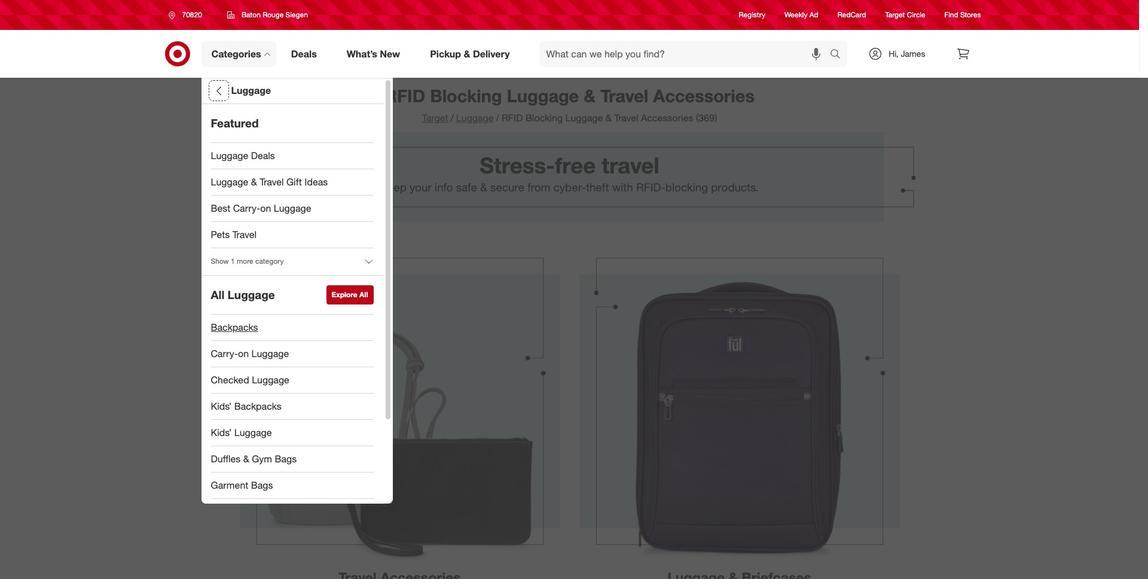 Task type: vqa. For each thing, say whether or not it's contained in the screenshot.
The Elf on the Shelf - Brown Eye Girl Elf - by Chanda Bell (Hardcover) $32.95
no



Task type: locate. For each thing, give the bounding box(es) containing it.
rfid
[[385, 85, 426, 107], [502, 112, 523, 124]]

1 horizontal spatial /
[[496, 112, 500, 124]]

categories
[[212, 48, 261, 60]]

bags right gym
[[275, 453, 297, 465]]

luggage
[[231, 84, 271, 96], [507, 85, 579, 107], [457, 112, 494, 124], [566, 112, 603, 124], [211, 150, 248, 162], [211, 176, 248, 188], [274, 202, 312, 214], [228, 288, 275, 302], [252, 348, 289, 360], [252, 374, 290, 386], [234, 427, 272, 439]]

2 / from the left
[[496, 112, 500, 124]]

bags
[[275, 453, 297, 465], [251, 479, 273, 491]]

category
[[256, 257, 284, 266]]

accessories
[[654, 85, 755, 107], [642, 112, 694, 124]]

1 vertical spatial rfid
[[502, 112, 523, 124]]

kids' for kids' luggage
[[211, 427, 232, 439]]

circle
[[908, 10, 926, 19]]

1
[[231, 257, 235, 266]]

bags down gym
[[251, 479, 273, 491]]

weekly ad link
[[785, 10, 819, 20]]

all right explore
[[360, 290, 368, 299]]

find
[[945, 10, 959, 19]]

luggage & travel gift ideas link
[[201, 169, 383, 196]]

(369)
[[696, 112, 718, 124]]

1 vertical spatial kids'
[[211, 427, 232, 439]]

/ right target link
[[451, 112, 454, 124]]

checked luggage link
[[201, 367, 383, 394]]

kids' backpacks link
[[201, 394, 383, 420]]

target left luggage "link" on the left top of page
[[422, 112, 449, 124]]

on
[[260, 202, 271, 214], [238, 348, 249, 360]]

1 kids' from the top
[[211, 400, 232, 412]]

backpacks down checked luggage
[[234, 400, 282, 412]]

1 / from the left
[[451, 112, 454, 124]]

stress-free travel keep your info safe & secure from cyber-theft with rfid-blocking products.
[[381, 152, 759, 194]]

luggage & travel gift ideas
[[211, 176, 328, 188]]

1 horizontal spatial on
[[260, 202, 271, 214]]

baton rouge siegen
[[242, 10, 308, 19]]

safe
[[456, 181, 477, 194]]

70820
[[182, 10, 202, 19]]

backpacks link
[[201, 315, 383, 341]]

gift
[[287, 176, 302, 188]]

0 horizontal spatial rfid
[[385, 85, 426, 107]]

carry- right the "best"
[[233, 202, 260, 214]]

blocking
[[430, 85, 502, 107], [526, 112, 563, 124]]

1 vertical spatial bags
[[251, 479, 273, 491]]

checked luggage
[[211, 374, 290, 386]]

hi, james
[[889, 48, 926, 59]]

1 vertical spatial blocking
[[526, 112, 563, 124]]

&
[[464, 48, 471, 60], [584, 85, 596, 107], [606, 112, 612, 124], [251, 176, 257, 188], [481, 181, 488, 194], [243, 453, 249, 465]]

registry
[[739, 10, 766, 19]]

target inside "link"
[[886, 10, 906, 19]]

& inside duffles & gym bags link
[[243, 453, 249, 465]]

carry- up checked
[[211, 348, 238, 360]]

carry-
[[233, 202, 260, 214], [211, 348, 238, 360]]

what's new link
[[337, 41, 415, 67]]

hi,
[[889, 48, 899, 59]]

deals
[[291, 48, 317, 60], [251, 150, 275, 162]]

1 vertical spatial carry-
[[211, 348, 238, 360]]

0 vertical spatial bags
[[275, 453, 297, 465]]

luggage & briefcases image
[[580, 241, 900, 562]]

best
[[211, 202, 231, 214]]

target inside rfid blocking luggage & travel accessories target / luggage / rfid blocking luggage & travel accessories (369)
[[422, 112, 449, 124]]

stores
[[961, 10, 982, 19]]

1 horizontal spatial rfid
[[502, 112, 523, 124]]

pickup & delivery
[[430, 48, 510, 60]]

all down show
[[211, 288, 225, 302]]

0 vertical spatial kids'
[[211, 400, 232, 412]]

0 horizontal spatial on
[[238, 348, 249, 360]]

1 vertical spatial target
[[422, 112, 449, 124]]

1 horizontal spatial target
[[886, 10, 906, 19]]

0 horizontal spatial bags
[[251, 479, 273, 491]]

0 vertical spatial accessories
[[654, 85, 755, 107]]

free
[[555, 152, 596, 179]]

from
[[528, 181, 551, 194]]

rfid-
[[637, 181, 666, 194]]

0 vertical spatial backpacks
[[211, 321, 258, 333]]

& inside stress-free travel keep your info safe & secure from cyber-theft with rfid-blocking products.
[[481, 181, 488, 194]]

backpacks
[[211, 321, 258, 333], [234, 400, 282, 412]]

backpacks up "carry-on luggage"
[[211, 321, 258, 333]]

on down luggage & travel gift ideas
[[260, 202, 271, 214]]

explore
[[332, 290, 358, 299]]

accessories left the (369)
[[642, 112, 694, 124]]

keep
[[381, 181, 407, 194]]

deals up luggage & travel gift ideas
[[251, 150, 275, 162]]

1 vertical spatial deals
[[251, 150, 275, 162]]

2 kids' from the top
[[211, 427, 232, 439]]

kids'
[[211, 400, 232, 412], [211, 427, 232, 439]]

0 vertical spatial on
[[260, 202, 271, 214]]

travel
[[601, 85, 649, 107], [615, 112, 639, 124], [260, 176, 284, 188], [233, 229, 257, 241]]

accessories up the (369)
[[654, 85, 755, 107]]

on inside 'link'
[[260, 202, 271, 214]]

0 vertical spatial rfid
[[385, 85, 426, 107]]

carry-on luggage
[[211, 348, 289, 360]]

blocking up stress-
[[526, 112, 563, 124]]

luggage deals
[[211, 150, 275, 162]]

/ right luggage "link" on the left top of page
[[496, 112, 500, 124]]

blocking up luggage "link" on the left top of page
[[430, 85, 502, 107]]

on up checked luggage
[[238, 348, 249, 360]]

carry-on luggage link
[[201, 341, 383, 367]]

0 vertical spatial blocking
[[430, 85, 502, 107]]

rfid up target link
[[385, 85, 426, 107]]

0 horizontal spatial target
[[422, 112, 449, 124]]

deals down siegen
[[291, 48, 317, 60]]

kids' up duffles
[[211, 427, 232, 439]]

1 horizontal spatial deals
[[291, 48, 317, 60]]

pets travel
[[211, 229, 257, 241]]

target left circle
[[886, 10, 906, 19]]

What can we help you find? suggestions appear below search field
[[540, 41, 834, 67]]

luggage inside 'link'
[[274, 202, 312, 214]]

0 horizontal spatial deals
[[251, 150, 275, 162]]

kids' for kids' backpacks
[[211, 400, 232, 412]]

1 horizontal spatial blocking
[[526, 112, 563, 124]]

kids' luggage link
[[201, 420, 383, 446]]

target circle link
[[886, 10, 926, 20]]

kids' down checked
[[211, 400, 232, 412]]

best carry-on luggage
[[211, 202, 312, 214]]

new
[[380, 48, 400, 60]]

pickup
[[430, 48, 461, 60]]

target link
[[422, 112, 449, 124]]

0 vertical spatial carry-
[[233, 202, 260, 214]]

baton rouge siegen button
[[220, 4, 316, 26]]

0 horizontal spatial /
[[451, 112, 454, 124]]

target
[[886, 10, 906, 19], [422, 112, 449, 124]]

0 vertical spatial target
[[886, 10, 906, 19]]

rfid right luggage "link" on the left top of page
[[502, 112, 523, 124]]



Task type: describe. For each thing, give the bounding box(es) containing it.
luggage deals link
[[201, 143, 383, 169]]

products.
[[712, 181, 759, 194]]

& inside pickup & delivery link
[[464, 48, 471, 60]]

1 vertical spatial on
[[238, 348, 249, 360]]

rouge
[[263, 10, 284, 19]]

featured
[[211, 116, 259, 130]]

kids' backpacks
[[211, 400, 282, 412]]

siegen
[[286, 10, 308, 19]]

duffles & gym bags link
[[201, 446, 383, 473]]

1 vertical spatial backpacks
[[234, 400, 282, 412]]

james
[[901, 48, 926, 59]]

kids' luggage
[[211, 427, 272, 439]]

stress-
[[480, 152, 555, 179]]

garment
[[211, 479, 249, 491]]

luggage link
[[457, 112, 494, 124]]

rfid blocking luggage & travel accessories target / luggage / rfid blocking luggage & travel accessories (369)
[[385, 85, 755, 124]]

search button
[[825, 41, 854, 69]]

redcard link
[[838, 10, 867, 20]]

pickup & delivery link
[[420, 41, 525, 67]]

weekly
[[785, 10, 808, 19]]

blocking
[[666, 181, 709, 194]]

baton
[[242, 10, 261, 19]]

info
[[435, 181, 453, 194]]

explore all
[[332, 290, 368, 299]]

what's new
[[347, 48, 400, 60]]

0 horizontal spatial blocking
[[430, 85, 502, 107]]

garment bags link
[[201, 473, 383, 499]]

all luggage
[[211, 288, 275, 302]]

ideas
[[305, 176, 328, 188]]

1 horizontal spatial all
[[360, 290, 368, 299]]

travel
[[602, 152, 660, 179]]

checked
[[211, 374, 249, 386]]

1 vertical spatial accessories
[[642, 112, 694, 124]]

show 1 more category button
[[201, 248, 383, 275]]

pets
[[211, 229, 230, 241]]

travel accessories image
[[240, 241, 560, 562]]

weekly ad
[[785, 10, 819, 19]]

show 1 more category
[[211, 257, 284, 266]]

categories link
[[201, 41, 276, 67]]

0 horizontal spatial all
[[211, 288, 225, 302]]

with
[[613, 181, 634, 194]]

0 vertical spatial deals
[[291, 48, 317, 60]]

garment bags
[[211, 479, 273, 491]]

show
[[211, 257, 229, 266]]

deals link
[[281, 41, 332, 67]]

find stores
[[945, 10, 982, 19]]

carry- inside carry-on luggage link
[[211, 348, 238, 360]]

delivery
[[473, 48, 510, 60]]

duffles & gym bags
[[211, 453, 297, 465]]

duffles
[[211, 453, 241, 465]]

& inside luggage & travel gift ideas link
[[251, 176, 257, 188]]

pets travel link
[[201, 222, 383, 248]]

ad
[[810, 10, 819, 19]]

target circle
[[886, 10, 926, 19]]

1 horizontal spatial bags
[[275, 453, 297, 465]]

70820 button
[[161, 4, 215, 26]]

secure
[[491, 181, 525, 194]]

cyber-
[[554, 181, 587, 194]]

your
[[410, 181, 432, 194]]

explore all link
[[326, 285, 374, 305]]

find stores link
[[945, 10, 982, 20]]

redcard
[[838, 10, 867, 19]]

registry link
[[739, 10, 766, 20]]

carry- inside best carry-on luggage 'link'
[[233, 202, 260, 214]]

search
[[825, 49, 854, 61]]

what's
[[347, 48, 378, 60]]

best carry-on luggage link
[[201, 196, 383, 222]]

theft
[[587, 181, 610, 194]]

more
[[237, 257, 254, 266]]

gym
[[252, 453, 272, 465]]



